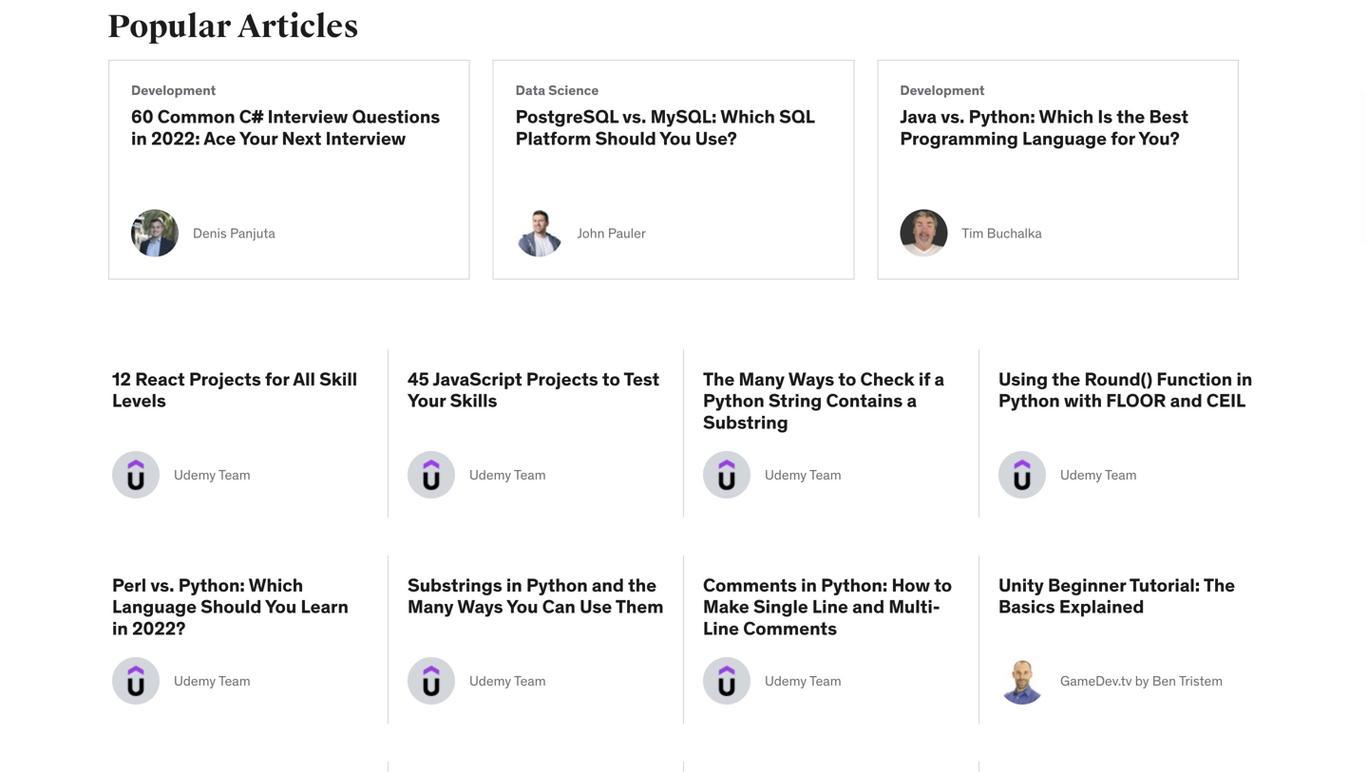 Task type: describe. For each thing, give the bounding box(es) containing it.
which inside the data science postgresql vs. mysql: which sql platform should you use?
[[720, 105, 775, 128]]

java vs. python: which is the best programming language for you? link
[[900, 105, 1216, 171]]

string
[[768, 389, 822, 412]]

you inside perl vs. python: which language should you learn in 2022?
[[265, 595, 297, 618]]

the inside development java vs. python: which is the best programming language for you?
[[1117, 105, 1145, 128]]

udemy team for with
[[1060, 466, 1137, 483]]

make
[[703, 595, 749, 618]]

john pauler
[[577, 225, 646, 242]]

12 react projects for all skill levels
[[112, 368, 357, 412]]

skill
[[319, 368, 357, 390]]

which inside perl vs. python: which language should you learn in 2022?
[[249, 574, 303, 597]]

java
[[900, 105, 937, 128]]

unity
[[998, 574, 1044, 597]]

use?
[[695, 127, 737, 150]]

45 javascript projects to test your skills link
[[408, 368, 664, 433]]

udemy for skills
[[469, 466, 511, 483]]

many inside the many ways to check if a python string contains a substring
[[739, 368, 785, 390]]

12 react projects for all skill levels link
[[112, 368, 369, 433]]

in inside perl vs. python: which language should you learn in 2022?
[[112, 617, 128, 640]]

team for with
[[1105, 466, 1137, 483]]

team for levels
[[219, 466, 250, 483]]

explained
[[1059, 595, 1144, 618]]

development 60 common c# interview questions in 2022: ace your next interview
[[131, 82, 440, 150]]

team for ways
[[514, 673, 546, 690]]

react
[[135, 368, 185, 390]]

skills
[[450, 389, 497, 412]]

mysql:
[[650, 105, 717, 128]]

comments in python: how to make single line and multi- line comments
[[703, 574, 952, 640]]

interview right next
[[325, 127, 406, 150]]

12
[[112, 368, 131, 390]]

all
[[293, 368, 315, 390]]

the inside using the round() function in python with floor and ceil
[[1052, 368, 1080, 390]]

buchalka
[[987, 225, 1042, 242]]

denis panjuta
[[193, 225, 275, 242]]

team for a
[[809, 466, 841, 483]]

ceil
[[1206, 389, 1246, 412]]

ways inside the many ways to check if a python string contains a substring
[[788, 368, 834, 390]]

2022:
[[151, 127, 200, 150]]

sql
[[779, 105, 815, 128]]

udemy for levels
[[174, 466, 216, 483]]

in inside using the round() function in python with floor and ceil
[[1236, 368, 1252, 390]]

popular articles
[[107, 7, 359, 47]]

to inside the comments in python: how to make single line and multi- line comments
[[934, 574, 952, 597]]

which inside development java vs. python: which is the best programming language for you?
[[1039, 105, 1094, 128]]

data science postgresql vs. mysql: which sql platform should you use?
[[516, 82, 815, 150]]

is
[[1098, 105, 1113, 128]]

popular
[[107, 7, 231, 47]]

the many ways to check if a python string contains a substring link
[[703, 368, 960, 434]]

in inside substrings in python and the many ways you can use them
[[506, 574, 522, 597]]

learn
[[301, 595, 349, 618]]

basics
[[998, 595, 1055, 618]]

udemy for you
[[174, 673, 216, 690]]

john
[[577, 225, 605, 242]]

platform
[[516, 127, 591, 150]]

perl vs. python: which language should you learn in 2022? link
[[112, 574, 369, 640]]

postgresql
[[516, 105, 618, 128]]

single
[[753, 595, 808, 618]]

you?
[[1138, 127, 1180, 150]]

projects for to
[[526, 368, 598, 390]]

substrings
[[408, 574, 502, 597]]

45 javascript projects to test your skills
[[408, 368, 659, 412]]

postgresql vs. mysql: which sql platform should you use? link
[[516, 105, 832, 171]]

udemy team for you
[[174, 673, 250, 690]]

language inside perl vs. python: which language should you learn in 2022?
[[112, 595, 197, 618]]

udemy team for levels
[[174, 466, 250, 483]]

the inside the many ways to check if a python string contains a substring
[[703, 368, 735, 390]]

in inside the comments in python: how to make single line and multi- line comments
[[801, 574, 817, 597]]

60 common c# interview questions in 2022: ace your next interview link
[[131, 105, 447, 171]]

function
[[1157, 368, 1232, 390]]

45
[[408, 368, 429, 390]]

science
[[548, 82, 599, 99]]

python: for comments in python: how to make single line and multi- line comments
[[821, 574, 888, 597]]

udemy for ways
[[469, 673, 511, 690]]

articles
[[237, 7, 359, 47]]

0 vertical spatial comments
[[703, 574, 797, 597]]

floor
[[1106, 389, 1166, 412]]

1 horizontal spatial a
[[934, 368, 944, 390]]

udemy for with
[[1060, 466, 1102, 483]]

should inside the data science postgresql vs. mysql: which sql platform should you use?
[[595, 127, 656, 150]]

tim
[[962, 225, 984, 242]]

your inside development 60 common c# interview questions in 2022: ace your next interview
[[239, 127, 278, 150]]

how
[[892, 574, 930, 597]]

gamedev.tv
[[1060, 673, 1132, 690]]

python inside the many ways to check if a python string contains a substring
[[703, 389, 764, 412]]



Task type: locate. For each thing, give the bounding box(es) containing it.
should down science
[[595, 127, 656, 150]]

udemy down 'substrings in python and the many ways you can use them' link
[[469, 673, 511, 690]]

1 vertical spatial language
[[112, 595, 197, 618]]

the many ways to check if a python string contains a substring
[[703, 368, 944, 434]]

in left 2022:
[[131, 127, 147, 150]]

to right how
[[934, 574, 952, 597]]

python left string
[[703, 389, 764, 412]]

perl vs. python: which language should you learn in 2022?
[[112, 574, 349, 640]]

the inside the unity beginner tutorial: the basics explained
[[1204, 574, 1235, 597]]

language inside development java vs. python: which is the best programming language for you?
[[1022, 127, 1107, 150]]

2 horizontal spatial and
[[1170, 389, 1202, 412]]

udemy down the skills on the left
[[469, 466, 511, 483]]

1 vertical spatial should
[[201, 595, 262, 618]]

substrings in python and the many ways you can use them link
[[408, 574, 664, 639]]

levels
[[112, 389, 166, 412]]

2 horizontal spatial python
[[998, 389, 1060, 412]]

a right if
[[934, 368, 944, 390]]

1 horizontal spatial many
[[739, 368, 785, 390]]

ways left the can
[[457, 595, 503, 618]]

python left them at bottom left
[[526, 574, 588, 597]]

data
[[516, 82, 545, 99]]

ace
[[204, 127, 236, 150]]

can
[[542, 595, 576, 618]]

0 vertical spatial many
[[739, 368, 785, 390]]

you left 'use?'
[[660, 127, 691, 150]]

round()
[[1084, 368, 1153, 390]]

1 horizontal spatial should
[[595, 127, 656, 150]]

tristem
[[1179, 673, 1223, 690]]

projects right react
[[189, 368, 261, 390]]

team down 'substrings in python and the many ways you can use them' link
[[514, 673, 546, 690]]

interview
[[268, 105, 348, 128], [325, 127, 406, 150]]

to left check
[[838, 368, 856, 390]]

1 horizontal spatial python
[[703, 389, 764, 412]]

udemy team down with
[[1060, 466, 1137, 483]]

udemy team down 2022?
[[174, 673, 250, 690]]

and
[[1170, 389, 1202, 412], [592, 574, 624, 597], [852, 595, 885, 618]]

you left the can
[[507, 595, 538, 618]]

team down the many ways to check if a python string contains a substring
[[809, 466, 841, 483]]

1 horizontal spatial and
[[852, 595, 885, 618]]

team down 45 javascript projects to test your skills link
[[514, 466, 546, 483]]

your right ace on the top left of the page
[[239, 127, 278, 150]]

udemy team down string
[[765, 466, 841, 483]]

2 horizontal spatial which
[[1039, 105, 1094, 128]]

development up the "common"
[[131, 82, 216, 99]]

gamedev.tv by ben tristem
[[1060, 673, 1223, 690]]

in right make
[[801, 574, 817, 597]]

udemy for a
[[765, 466, 807, 483]]

python: for perl vs. python: which language should you learn in 2022?
[[178, 574, 245, 597]]

contains
[[826, 389, 903, 412]]

2 horizontal spatial to
[[934, 574, 952, 597]]

many inside substrings in python and the many ways you can use them
[[408, 595, 454, 618]]

beginner
[[1048, 574, 1126, 597]]

python: up 2022?
[[178, 574, 245, 597]]

python left with
[[998, 389, 1060, 412]]

60
[[131, 105, 153, 128]]

c#
[[239, 105, 264, 128]]

development inside development java vs. python: which is the best programming language for you?
[[900, 82, 985, 99]]

0 horizontal spatial language
[[112, 595, 197, 618]]

0 horizontal spatial line
[[703, 617, 739, 640]]

udemy team down 45 javascript projects to test your skills link
[[469, 466, 546, 483]]

python: left how
[[821, 574, 888, 597]]

development inside development 60 common c# interview questions in 2022: ace your next interview
[[131, 82, 216, 99]]

team for you
[[219, 673, 250, 690]]

ways inside substrings in python and the many ways you can use them
[[457, 595, 503, 618]]

perl
[[112, 574, 146, 597]]

denis
[[193, 225, 227, 242]]

the
[[1117, 105, 1145, 128], [1052, 368, 1080, 390], [628, 574, 657, 597]]

1 vertical spatial for
[[265, 368, 289, 390]]

projects inside 12 react projects for all skill levels
[[189, 368, 261, 390]]

1 vertical spatial many
[[408, 595, 454, 618]]

multi-
[[889, 595, 940, 618]]

javascript
[[433, 368, 522, 390]]

0 horizontal spatial you
[[265, 595, 297, 618]]

1 horizontal spatial development
[[900, 82, 985, 99]]

python: right java
[[969, 105, 1035, 128]]

udemy team for a
[[765, 466, 841, 483]]

0 vertical spatial language
[[1022, 127, 1107, 150]]

programming
[[900, 127, 1018, 150]]

0 horizontal spatial ways
[[457, 595, 503, 618]]

next
[[282, 127, 321, 150]]

for left all
[[265, 368, 289, 390]]

check
[[860, 368, 914, 390]]

in
[[131, 127, 147, 150], [1236, 368, 1252, 390], [506, 574, 522, 597], [801, 574, 817, 597], [112, 617, 128, 640]]

a
[[934, 368, 944, 390], [907, 389, 917, 412]]

0 horizontal spatial a
[[907, 389, 917, 412]]

1 horizontal spatial vs.
[[622, 105, 646, 128]]

0 horizontal spatial to
[[602, 368, 620, 390]]

if
[[918, 368, 930, 390]]

and left the "multi-"
[[852, 595, 885, 618]]

1 horizontal spatial your
[[408, 389, 446, 412]]

to
[[602, 368, 620, 390], [838, 368, 856, 390], [934, 574, 952, 597]]

should inside perl vs. python: which language should you learn in 2022?
[[201, 595, 262, 618]]

1 horizontal spatial the
[[1204, 574, 1235, 597]]

you inside substrings in python and the many ways you can use them
[[507, 595, 538, 618]]

python
[[703, 389, 764, 412], [998, 389, 1060, 412], [526, 574, 588, 597]]

team down using the round() function in python with floor and ceil link
[[1105, 466, 1137, 483]]

in left 2022?
[[112, 617, 128, 640]]

the
[[703, 368, 735, 390], [1204, 574, 1235, 597]]

0 horizontal spatial for
[[265, 368, 289, 390]]

2 projects from the left
[[526, 368, 598, 390]]

comments
[[703, 574, 797, 597], [743, 617, 837, 640]]

common
[[157, 105, 235, 128]]

development
[[131, 82, 216, 99], [900, 82, 985, 99]]

use
[[580, 595, 612, 618]]

udemy team down 12 react projects for all skill levels link
[[174, 466, 250, 483]]

team down the comments in python: how to make single line and multi- line comments at the bottom right of the page
[[809, 673, 841, 690]]

1 horizontal spatial for
[[1111, 127, 1135, 150]]

should
[[595, 127, 656, 150], [201, 595, 262, 618]]

python inside using the round() function in python with floor and ceil
[[998, 389, 1060, 412]]

should right 2022?
[[201, 595, 262, 618]]

0 horizontal spatial many
[[408, 595, 454, 618]]

development up java
[[900, 82, 985, 99]]

1 horizontal spatial python:
[[821, 574, 888, 597]]

for
[[1111, 127, 1135, 150], [265, 368, 289, 390]]

1 horizontal spatial language
[[1022, 127, 1107, 150]]

the right tutorial: in the right of the page
[[1204, 574, 1235, 597]]

for inside development java vs. python: which is the best programming language for you?
[[1111, 127, 1135, 150]]

to for check
[[838, 368, 856, 390]]

the right use
[[628, 574, 657, 597]]

python inside substrings in python and the many ways you can use them
[[526, 574, 588, 597]]

vs.
[[622, 105, 646, 128], [941, 105, 965, 128], [150, 574, 174, 597]]

line right single
[[812, 595, 848, 618]]

team down 12 react projects for all skill levels link
[[219, 466, 250, 483]]

0 horizontal spatial the
[[703, 368, 735, 390]]

vs. inside the data science postgresql vs. mysql: which sql platform should you use?
[[622, 105, 646, 128]]

for left you?
[[1111, 127, 1135, 150]]

development for common
[[131, 82, 216, 99]]

unity beginner tutorial: the basics explained
[[998, 574, 1235, 618]]

with
[[1064, 389, 1102, 412]]

best
[[1149, 105, 1188, 128]]

to inside the many ways to check if a python string contains a substring
[[838, 368, 856, 390]]

1 horizontal spatial ways
[[788, 368, 834, 390]]

0 horizontal spatial which
[[249, 574, 303, 597]]

2 horizontal spatial vs.
[[941, 105, 965, 128]]

0 vertical spatial the
[[1117, 105, 1145, 128]]

1 horizontal spatial line
[[812, 595, 848, 618]]

vs. right perl
[[150, 574, 174, 597]]

line
[[812, 595, 848, 618], [703, 617, 739, 640]]

udemy down single
[[765, 673, 807, 690]]

vs. left mysql:
[[622, 105, 646, 128]]

udemy team down 'substrings in python and the many ways you can use them' link
[[469, 673, 546, 690]]

you
[[660, 127, 691, 150], [265, 595, 297, 618], [507, 595, 538, 618]]

questions
[[352, 105, 440, 128]]

0 horizontal spatial the
[[628, 574, 657, 597]]

1 vertical spatial comments
[[743, 617, 837, 640]]

team down perl vs. python: which language should you learn in 2022? on the bottom of the page
[[219, 673, 250, 690]]

ways left check
[[788, 368, 834, 390]]

and inside using the round() function in python with floor and ceil
[[1170, 389, 1202, 412]]

many
[[739, 368, 785, 390], [408, 595, 454, 618]]

interview right c#
[[268, 105, 348, 128]]

to inside 45 javascript projects to test your skills
[[602, 368, 620, 390]]

line left single
[[703, 617, 739, 640]]

and for comments in python: how to make single line and multi- line comments
[[852, 595, 885, 618]]

test
[[624, 368, 659, 390]]

udemy down with
[[1060, 466, 1102, 483]]

your
[[239, 127, 278, 150], [408, 389, 446, 412]]

udemy team down single
[[765, 673, 841, 690]]

in left the can
[[506, 574, 522, 597]]

0 horizontal spatial python:
[[178, 574, 245, 597]]

0 horizontal spatial and
[[592, 574, 624, 597]]

udemy down the substring
[[765, 466, 807, 483]]

2 vertical spatial the
[[628, 574, 657, 597]]

vs. inside perl vs. python: which language should you learn in 2022?
[[150, 574, 174, 597]]

the right is
[[1117, 105, 1145, 128]]

you left 'learn'
[[265, 595, 297, 618]]

and right the can
[[592, 574, 624, 597]]

development java vs. python: which is the best programming language for you?
[[900, 82, 1188, 150]]

unity beginner tutorial: the basics explained link
[[998, 574, 1256, 639]]

for inside 12 react projects for all skill levels
[[265, 368, 289, 390]]

to left test
[[602, 368, 620, 390]]

2 horizontal spatial python:
[[969, 105, 1035, 128]]

python: inside perl vs. python: which language should you learn in 2022?
[[178, 574, 245, 597]]

python: inside development java vs. python: which is the best programming language for you?
[[969, 105, 1035, 128]]

by
[[1135, 673, 1149, 690]]

0 horizontal spatial vs.
[[150, 574, 174, 597]]

0 horizontal spatial projects
[[189, 368, 261, 390]]

team for single
[[809, 673, 841, 690]]

the right using
[[1052, 368, 1080, 390]]

in right function
[[1236, 368, 1252, 390]]

udemy down 2022?
[[174, 673, 216, 690]]

using the round() function in python with floor and ceil link
[[998, 368, 1256, 433]]

tim buchalka
[[962, 225, 1042, 242]]

1 horizontal spatial which
[[720, 105, 775, 128]]

using the round() function in python with floor and ceil
[[998, 368, 1252, 412]]

0 vertical spatial for
[[1111, 127, 1135, 150]]

0 vertical spatial ways
[[788, 368, 834, 390]]

projects inside 45 javascript projects to test your skills
[[526, 368, 598, 390]]

udemy
[[174, 466, 216, 483], [469, 466, 511, 483], [765, 466, 807, 483], [1060, 466, 1102, 483], [174, 673, 216, 690], [469, 673, 511, 690], [765, 673, 807, 690]]

1 projects from the left
[[189, 368, 261, 390]]

the inside substrings in python and the many ways you can use them
[[628, 574, 657, 597]]

to for test
[[602, 368, 620, 390]]

panjuta
[[230, 225, 275, 242]]

udemy team for single
[[765, 673, 841, 690]]

0 horizontal spatial python
[[526, 574, 588, 597]]

2 horizontal spatial the
[[1117, 105, 1145, 128]]

and for using the round() function in python with floor and ceil
[[1170, 389, 1202, 412]]

0 vertical spatial the
[[703, 368, 735, 390]]

projects
[[189, 368, 261, 390], [526, 368, 598, 390]]

0 horizontal spatial should
[[201, 595, 262, 618]]

udemy down 12 react projects for all skill levels link
[[174, 466, 216, 483]]

team
[[219, 466, 250, 483], [514, 466, 546, 483], [809, 466, 841, 483], [1105, 466, 1137, 483], [219, 673, 250, 690], [514, 673, 546, 690], [809, 673, 841, 690]]

and left ceil
[[1170, 389, 1202, 412]]

1 horizontal spatial the
[[1052, 368, 1080, 390]]

them
[[616, 595, 664, 618]]

vs. right java
[[941, 105, 965, 128]]

ben
[[1152, 673, 1176, 690]]

team for skills
[[514, 466, 546, 483]]

your left the skills on the left
[[408, 389, 446, 412]]

comments in python: how to make single line and multi- line comments link
[[703, 574, 960, 640]]

ways
[[788, 368, 834, 390], [457, 595, 503, 618]]

udemy for single
[[765, 673, 807, 690]]

1 horizontal spatial projects
[[526, 368, 598, 390]]

2 horizontal spatial you
[[660, 127, 691, 150]]

substrings in python and the many ways you can use them
[[408, 574, 664, 618]]

1 horizontal spatial to
[[838, 368, 856, 390]]

using
[[998, 368, 1048, 390]]

your inside 45 javascript projects to test your skills
[[408, 389, 446, 412]]

1 horizontal spatial you
[[507, 595, 538, 618]]

1 development from the left
[[131, 82, 216, 99]]

2022?
[[132, 617, 186, 640]]

1 vertical spatial your
[[408, 389, 446, 412]]

and inside the comments in python: how to make single line and multi- line comments
[[852, 595, 885, 618]]

pauler
[[608, 225, 646, 242]]

tutorial:
[[1129, 574, 1200, 597]]

you inside the data science postgresql vs. mysql: which sql platform should you use?
[[660, 127, 691, 150]]

python:
[[969, 105, 1035, 128], [178, 574, 245, 597], [821, 574, 888, 597]]

1 vertical spatial ways
[[457, 595, 503, 618]]

udemy team for ways
[[469, 673, 546, 690]]

language
[[1022, 127, 1107, 150], [112, 595, 197, 618]]

0 horizontal spatial development
[[131, 82, 216, 99]]

0 horizontal spatial your
[[239, 127, 278, 150]]

and inside substrings in python and the many ways you can use them
[[592, 574, 624, 597]]

in inside development 60 common c# interview questions in 2022: ace your next interview
[[131, 127, 147, 150]]

2 development from the left
[[900, 82, 985, 99]]

projects for for
[[189, 368, 261, 390]]

0 vertical spatial your
[[239, 127, 278, 150]]

vs. inside development java vs. python: which is the best programming language for you?
[[941, 105, 965, 128]]

1 vertical spatial the
[[1204, 574, 1235, 597]]

udemy team
[[174, 466, 250, 483], [469, 466, 546, 483], [765, 466, 841, 483], [1060, 466, 1137, 483], [174, 673, 250, 690], [469, 673, 546, 690], [765, 673, 841, 690]]

substring
[[703, 411, 788, 434]]

python: inside the comments in python: how to make single line and multi- line comments
[[821, 574, 888, 597]]

udemy team for skills
[[469, 466, 546, 483]]

projects left test
[[526, 368, 598, 390]]

1 vertical spatial the
[[1052, 368, 1080, 390]]

the up the substring
[[703, 368, 735, 390]]

0 vertical spatial should
[[595, 127, 656, 150]]

a left if
[[907, 389, 917, 412]]

development for vs.
[[900, 82, 985, 99]]



Task type: vqa. For each thing, say whether or not it's contained in the screenshot.
'a' to the right
yes



